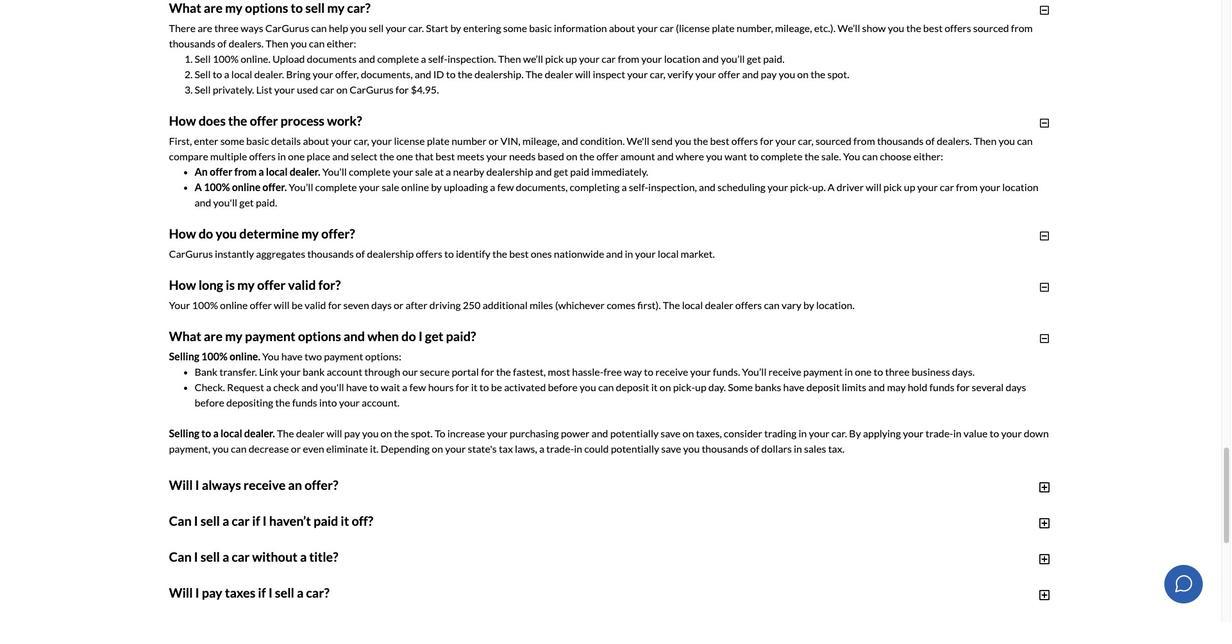 Task type: describe. For each thing, give the bounding box(es) containing it.
the up but—generally
[[460, 556, 475, 568]]

for down portal on the left of page
[[456, 381, 469, 393]]

additional
[[483, 299, 528, 311]]

and up replacement
[[835, 556, 852, 568]]

part
[[621, 586, 640, 599]]

you're
[[380, 520, 408, 532]]

to right unable
[[442, 520, 452, 532]]

basic inside what are my options to sell my car? there are three ways cargurus can help you sell your car. start by entering some basic information about your car (license plate number, mileage, etc.). we'll show you the best offers sourced from thousands of dealers. then you can either: sell 100% online. upload documents and complete a self-inspection. then we'll pick up your car from your location and you'll get paid. sell to a local dealer. bring your offer, documents, and id to the dealership. the dealer will inspect your car, verify your offer and pay you on the spot. sell privately. list your used car on cargurus for $4.95.
[[529, 22, 552, 34]]

to inside the dealer will pay you on the spot. to increase your purchasing power and potentially save on taxes, consider trading in your car. by applying your trade-in value to your down payment, you can decrease or even eliminate it. depending on your state's tax laws, a trade-in could potentially save you thousands of dollars in sales tax.
[[990, 427, 999, 439]]

a up "previous"
[[297, 585, 304, 600]]

sales
[[804, 443, 826, 455]]

vary inside how long is my offer valid for? your 100% online offer will be valid for seven days or after driving 250 additional miles (whichever comes first). the local dealer offers can vary by location.
[[782, 299, 802, 311]]

hassle-
[[572, 366, 604, 378]]

plate inside what are my options to sell my car? there are three ways cargurus can help you sell your car. start by entering some basic information about your car (license plate number, mileage, etc.). we'll show you the best offers sourced from thousands of dealers. then you can either: sell 100% online. upload documents and complete a self-inspection. then we'll pick up your car from your location and you'll get paid. sell to a local dealer. bring your offer, documents, and id to the dealership. the dealer will inspect your car, verify your offer and pay you on the spot. sell privately. list your used car on cargurus for $4.95.
[[712, 22, 735, 34]]

the right "us" at the bottom of the page
[[625, 571, 639, 583]]

in left sales
[[794, 443, 802, 455]]

0 horizontal spatial payment
[[245, 329, 296, 344]]

and left you're
[[361, 520, 378, 532]]

it left was
[[189, 602, 195, 614]]

obtaining
[[312, 586, 354, 599]]

to up upload
[[291, 0, 303, 16]]

1 car's from the left
[[462, 586, 483, 599]]

states,
[[204, 571, 234, 583]]

any
[[257, 520, 273, 532]]

local inside if you've accepted an 100% online offer from cargurus and the offer is greater than the amount you owe on your car loan, we'll pay off your loan and send you the difference. if your offer is less than the amount you owe, you'll need to either pay off your loan before we can pay you, or pay us the difference before we can pay your lender. if you sell your car to a local dealer, the dealer will guide you through the loan settling process as part of the sale or the purchase of your next vehicle.
[[296, 586, 317, 599]]

complete inside what are my options to sell my car? there are three ways cargurus can help you sell your car. start by entering some basic information about your car (license plate number, mileage, etc.). we'll show you the best offers sourced from thousands of dealers. then you can either: sell 100% online. upload documents and complete a self-inspection. then we'll pick up your car from your location and you'll get paid. sell to a local dealer. bring your offer, documents, and id to the dealership. the dealer will inspect your car, verify your offer and pay you on the spot. sell privately. list your used car on cargurus for $4.95.
[[377, 53, 419, 65]]

tax
[[499, 443, 513, 455]]

0 horizontal spatial receive
[[244, 477, 286, 493]]

self- inside the you'll complete your sale online by uploading a few documents, completing a self-inspection, and scheduling your pick-up. a driver will pick up your car from your location and you'll get paid.
[[629, 181, 648, 193]]

0 horizontal spatial one
[[288, 150, 305, 162]]

the down check
[[275, 396, 290, 409]]

the down need on the left of the page
[[351, 586, 366, 599]]

if up motor
[[195, 556, 201, 568]]

pick- inside selling 100% online. you have two payment options: bank transfer. link your bank account through our secure portal for the fastest, most hassle-free way to receive your funds. you'll receive payment in one to three business days. check. request a check and you'll have to wait a few hours for it to be activated before you can deposit it on pick-up day. some banks have deposit limits and may hold funds for several days before depositing the funds into your account.
[[673, 381, 695, 393]]

for down days.
[[957, 381, 970, 393]]

i left haven't
[[263, 513, 267, 529]]

a up offer.
[[259, 166, 264, 178]]

verify
[[668, 68, 694, 80]]

0 vertical spatial you'll
[[322, 166, 347, 178]]

online inside the you'll complete your sale online by uploading a few documents, completing a self-inspection, and scheduling your pick-up. a driver will pick up your car from your location and you'll get paid.
[[401, 181, 429, 193]]

some inside first, enter some basic details about your car, your license plate number or vin, mileage, and condition. we'll send you the best offers for your car, sourced from thousands of dealers. then you can compare multiple offers in one place and select the one that best meets your needs based on the offer amount and where you want to complete the sale. you can choose either:
[[220, 135, 244, 147]]

upload
[[272, 53, 305, 65]]

we'll
[[627, 135, 650, 147]]

the left sale.
[[805, 150, 820, 162]]

0 vertical spatial save
[[661, 427, 681, 439]]

be down the loan,
[[712, 571, 724, 583]]

a right has
[[978, 586, 983, 599]]

the up the lost
[[568, 556, 583, 568]]

how for how does the offer process work?
[[169, 113, 196, 128]]

are inside can i sell a car without a title? in most states, no. rules around car titles vary by state, but—generally speaking—if you've lost your vehicle's title, it should be possible to obtain a replacement by contacting your state's department of motor vehicles (dmv). note: obtaining a new title invalidates a car's old title.there are other reasons why you might not be in possession of your car's title, such as if the car still has a lien against it, or if it was bought from a previous owner that didn't have the title. our guide to
[[549, 586, 564, 599]]

in inside how do you determine my offer? cargurus instantly aggregates thousands of dealership offers to identify the best ones nationwide and in your local market.
[[625, 248, 633, 260]]

you'll for accepted
[[312, 571, 336, 583]]

banks
[[755, 381, 781, 393]]

0 vertical spatial title,
[[650, 571, 670, 583]]

local down depositing
[[221, 427, 242, 439]]

1 vertical spatial save
[[661, 443, 681, 455]]

1 horizontal spatial loan
[[516, 586, 535, 599]]

a left the title?
[[300, 549, 307, 565]]

it up might on the right of page
[[672, 571, 679, 583]]

local up offer.
[[266, 166, 288, 178]]

0 horizontal spatial off
[[421, 571, 434, 583]]

vehicle's
[[610, 571, 648, 583]]

two
[[305, 350, 322, 363]]

the down 'invalidates'
[[424, 602, 439, 614]]

and down an
[[195, 196, 211, 209]]

if up in
[[169, 520, 176, 532]]

0 vertical spatial process
[[281, 113, 325, 128]]

process inside if you've accepted an 100% online offer from cargurus and the offer is greater than the amount you owe on your car loan, we'll pay off your loan and send you the difference. if your offer is less than the amount you owe, you'll need to either pay off your loan before we can pay you, or pay us the difference before we can pay your lender. if you sell your car to a local dealer, the dealer will guide you through the loan settling process as part of the sale or the purchase of your next vehicle.
[[573, 586, 608, 599]]

the down 'inspection.' at the left top
[[458, 68, 473, 80]]

my inside how do you determine my offer? cargurus instantly aggregates thousands of dealership offers to identify the best ones nationwide and in your local market.
[[301, 226, 319, 241]]

falls
[[216, 520, 235, 532]]

an
[[195, 166, 208, 178]]

you'll
[[721, 53, 745, 65]]

by
[[849, 427, 861, 439]]

i left falls
[[194, 513, 198, 529]]

information
[[554, 22, 607, 34]]

a down link
[[266, 381, 271, 393]]

2 horizontal spatial car,
[[798, 135, 814, 147]]

up inside what are my options to sell my car? there are three ways cargurus can help you sell your car. start by entering some basic information about your car (license plate number, mileage, etc.). we'll show you the best offers sourced from thousands of dealers. then you can either: sell 100% online. upload documents and complete a self-inspection. then we'll pick up your car from your location and you'll get paid. sell to a local dealer. bring your offer, documents, and id to the dealership. the dealer will inspect your car, verify your offer and pay you on the spot. sell privately. list your used car on cargurus for $4.95.
[[566, 53, 577, 65]]

most inside can i sell a car without a title? in most states, no. rules around car titles vary by state, but—generally speaking—if you've lost your vehicle's title, it should be possible to obtain a replacement by contacting your state's department of motor vehicles (dmv). note: obtaining a new title invalidates a car's old title.there are other reasons why you might not be in possession of your car's title, such as if the car still has a lien against it, or if it was bought from a previous owner that didn't have the title. our guide to
[[180, 571, 202, 583]]

a right at
[[446, 166, 451, 178]]

sell down "around"
[[275, 585, 294, 600]]

dealer inside the dealer will pay you on the spot. to increase your purchasing power and potentially save on taxes, consider trading in your car. by applying your trade-in value to your down payment, you can decrease or even eliminate it. depending on your state's tax laws, a trade-in could potentially save you thousands of dollars in sales tax.
[[296, 427, 325, 439]]

0 vertical spatial an
[[288, 477, 302, 493]]

the down contacting
[[909, 586, 924, 599]]

get inside the you'll complete your sale online by uploading a few documents, completing a self-inspection, and scheduling your pick-up. a driver will pick up your car from your location and you'll get paid.
[[239, 196, 254, 209]]

purchasing
[[510, 427, 559, 439]]

a up title.
[[455, 586, 460, 599]]

was
[[197, 602, 215, 614]]

some inside what are my options to sell my car? there are three ways cargurus can help you sell your car. start by entering some basic information about your car (license plate number, mileage, etc.). we'll show you the best offers sourced from thousands of dealers. then you can either: sell 100% online. upload documents and complete a self-inspection. then we'll pick up your car from your location and you'll get paid. sell to a local dealer. bring your offer, documents, and id to the dealership. the dealer will inspect your car, verify your offer and pay you on the spot. sell privately. list your used car on cargurus for $4.95.
[[503, 22, 527, 34]]

the right 'show'
[[907, 22, 921, 34]]

options inside what are my options to sell my car? there are three ways cargurus can help you sell your car. start by entering some basic information about your car (license plate number, mileage, etc.). we'll show you the best offers sourced from thousands of dealers. then you can either: sell 100% online. upload documents and complete a self-inspection. then we'll pick up your car from your location and you'll get paid. sell to a local dealer. bring your offer, documents, and id to the dealership. the dealer will inspect your car, verify your offer and pay you on the spot. sell privately. list your used car on cargurus for $4.95.
[[245, 0, 288, 16]]

might
[[669, 586, 695, 599]]

before up old
[[479, 571, 509, 583]]

what are my options to sell my car? there are three ways cargurus can help you sell your car. start by entering some basic information about your car (license plate number, mileage, etc.). we'll show you the best offers sourced from thousands of dealers. then you can either: sell 100% online. upload documents and complete a self-inspection. then we'll pick up your car from your location and you'll get paid. sell to a local dealer. bring your offer, documents, and id to the dealership. the dealer will inspect your car, verify your offer and pay you on the spot. sell privately. list your used car on cargurus for $4.95.
[[169, 0, 1033, 96]]

pick- inside the you'll complete your sale online by uploading a few documents, completing a self-inspection, and scheduling your pick-up. a driver will pick up your car from your location and you'll get paid.
[[790, 181, 812, 193]]

1 horizontal spatial one
[[396, 150, 413, 162]]

offer, inside what are my options to sell my car? there are three ways cargurus can help you sell your car. start by entering some basic information about your car (license plate number, mileage, etc.). we'll show you the best offers sourced from thousands of dealers. then you can either: sell 100% online. upload documents and complete a self-inspection. then we'll pick up your car from your location and you'll get paid. sell to a local dealer. bring your offer, documents, and id to the dealership. the dealer will inspect your car, verify your offer and pay you on the spot. sell privately. list your used car on cargurus for $4.95.
[[335, 68, 359, 80]]

how for how do you determine my offer? cargurus instantly aggregates thousands of dealership offers to identify the best ones nationwide and in your local market.
[[169, 226, 196, 241]]

offers inside how do you determine my offer? cargurus instantly aggregates thousands of dealership offers to identify the best ones nationwide and in your local market.
[[416, 248, 442, 260]]

before down hassle-
[[548, 381, 578, 393]]

depositing
[[226, 396, 273, 409]]

3 sell from the top
[[195, 84, 211, 96]]

with
[[683, 520, 703, 532]]

state's
[[957, 571, 986, 583]]

my up transfer.
[[225, 329, 243, 344]]

paid. inside the you'll complete your sale online by uploading a few documents, completing a self-inspection, and scheduling your pick-up. a driver will pick up your car from your location and you'll get paid.
[[256, 196, 277, 209]]

possession
[[737, 586, 786, 599]]

list
[[563, 520, 577, 532]]

selling for selling to a local dealer.
[[169, 427, 199, 439]]

local inside how long is my offer valid for? your 100% online offer will be valid for seven days or after driving 250 additional miles (whichever comes first). the local dealer offers can vary by location.
[[682, 299, 703, 311]]

1 vertical spatial then
[[498, 53, 521, 65]]

you've inside can i sell a car without a title? in most states, no. rules around car titles vary by state, but—generally speaking—if you've lost your vehicle's title, it should be possible to obtain a replacement by contacting your state's department of motor vehicles (dmv). note: obtaining a new title invalidates a car's old title.there are other reasons why you might not be in possession of your car's title, such as if the car still has a lien against it, or if it was bought from a previous owner that didn't have the title. our guide to
[[537, 571, 567, 583]]

id
[[433, 68, 444, 80]]

car? inside what are my options to sell my car? there are three ways cargurus can help you sell your car. start by entering some basic information about your car (license plate number, mileage, etc.). we'll show you the best offers sourced from thousands of dealers. then you can either: sell 100% online. upload documents and complete a self-inspection. then we'll pick up your car from your location and you'll get paid. sell to a local dealer. bring your offer, documents, and id to the dealership. the dealer will inspect your car, verify your offer and pay you on the spot. sell privately. list your used car on cargurus for $4.95.
[[347, 0, 371, 16]]

for?
[[318, 277, 341, 293]]

or down should
[[690, 586, 700, 599]]

by inside what are my options to sell my car? there are three ways cargurus can help you sell your car. start by entering some basic information about your car (license plate number, mileage, etc.). we'll show you the best offers sourced from thousands of dealers. then you can either: sell 100% online. upload documents and complete a self-inspection. then we'll pick up your car from your location and you'll get paid. sell to a local dealer. bring your offer, documents, and id to the dealership. the dealer will inspect your car, verify your offer and pay you on the spot. sell privately. list your used car on cargurus for $4.95.
[[450, 22, 461, 34]]

2 deposit from the left
[[807, 381, 840, 393]]

mileage, inside what are my options to sell my car? there are three ways cargurus can help you sell your car. start by entering some basic information about your car (license plate number, mileage, etc.). we'll show you the best offers sourced from thousands of dealers. then you can either: sell 100% online. upload documents and complete a self-inspection. then we'll pick up your car from your location and you'll get paid. sell to a local dealer. bring your offer, documents, and id to the dealership. the dealer will inspect your car, verify your offer and pay you on the spot. sell privately. list your used car on cargurus for $4.95.
[[775, 22, 812, 34]]

day.
[[709, 381, 726, 393]]

the down etc.).
[[811, 68, 826, 80]]

1 we from the left
[[511, 571, 524, 583]]

get left the paid?
[[425, 329, 444, 344]]

1 vertical spatial valid
[[305, 299, 326, 311]]

or right the you,
[[583, 571, 592, 583]]

pay right either
[[403, 571, 419, 583]]

the down condition.
[[580, 150, 595, 162]]

number,
[[737, 22, 773, 34]]

sell up documents
[[305, 0, 325, 16]]

1 horizontal spatial payment
[[324, 350, 363, 363]]

funds.
[[713, 366, 740, 378]]

one inside selling 100% online. you have two payment options: bank transfer. link your bank account through our secure portal for the fastest, most hassle-free way to receive your funds. you'll receive payment in one to three business days. check. request a check and you'll have to wait a few hours for it to be activated before you can deposit it on pick-up day. some banks have deposit limits and may hold funds for several days before depositing the funds into your account.
[[855, 366, 872, 378]]

in down power
[[574, 443, 582, 455]]

1 vertical spatial loan
[[458, 571, 477, 583]]

by inside how long is my offer valid for? your 100% online offer will be valid for seven days or after driving 250 additional miles (whichever comes first). the local dealer offers can vary by location.
[[804, 299, 814, 311]]

show
[[862, 22, 886, 34]]

send inside if you've accepted an 100% online offer from cargurus and the offer is greater than the amount you owe on your car loan, we'll pay off your loan and send you the difference. if your offer is less than the amount you owe, you'll need to either pay off your loan before we can pay you, or pay us the difference before we can pay your lender. if you sell your car to a local dealer, the dealer will guide you through the loan settling process as part of the sale or the purchase of your next vehicle.
[[854, 556, 875, 568]]

what for what are my payment options and when do i get paid?
[[169, 329, 201, 344]]

best up 'want'
[[710, 135, 730, 147]]

0 vertical spatial potentially
[[610, 427, 659, 439]]

dealer,
[[319, 586, 349, 599]]

1 horizontal spatial used
[[601, 520, 623, 532]]

or inside can i sell a car without a title? in most states, no. rules around car titles vary by state, but—generally speaking—if you've lost your vehicle's title, it should be possible to obtain a replacement by contacting your state's department of motor vehicles (dmv). note: obtaining a new title invalidates a car's old title.there are other reasons why you might not be in possession of your car's title, such as if the car still has a lien against it, or if it was bought from a previous owner that didn't have the title. our guide to
[[169, 602, 179, 614]]

reasons
[[593, 586, 628, 599]]

the inside what are my options to sell my car? there are three ways cargurus can help you sell your car. start by entering some basic information about your car (license plate number, mileage, etc.). we'll show you the best offers sourced from thousands of dealers. then you can either: sell 100% online. upload documents and complete a self-inspection. then we'll pick up your car from your location and you'll get paid. sell to a local dealer. bring your offer, documents, and id to the dealership. the dealer will inspect your car, verify your offer and pay you on the spot. sell privately. list your used car on cargurus for $4.95.
[[526, 68, 543, 80]]

a up privately. in the left of the page
[[224, 68, 229, 80]]

the down difference
[[653, 586, 668, 599]]

didn't
[[374, 602, 399, 614]]

plate inside first, enter some basic details about your car, your license plate number or vin, mileage, and condition. we'll send you the best offers for your car, sourced from thousands of dealers. then you can compare multiple offers in one place and select the one that best meets your needs based on the offer amount and where you want to complete the sale. you can choose either:
[[427, 135, 450, 147]]

mileage, inside first, enter some basic details about your car, your license plate number or vin, mileage, and condition. we'll send you the best offers for your car, sourced from thousands of dealers. then you can compare multiple offers in one place and select the one that best meets your needs based on the offer amount and where you want to complete the sale. you can choose either:
[[523, 135, 560, 147]]

to left business
[[874, 366, 883, 378]]

complete inside the you'll complete your sale online by uploading a few documents, completing a self-inspection, and scheduling your pick-up. a driver will pick up your car from your location and you'll get paid.
[[315, 181, 357, 193]]

greater
[[510, 556, 543, 568]]

completing
[[570, 181, 620, 193]]

1 vertical spatial than
[[195, 571, 215, 583]]

to left activated
[[480, 381, 489, 393]]

1 horizontal spatial is
[[501, 556, 508, 568]]

to inside first, enter some basic details about your car, your license plate number or vin, mileage, and condition. we'll send you the best offers for your car, sourced from thousands of dealers. then you can compare multiple offers in one place and select the one that best meets your needs based on the offer amount and where you want to complete the sale. you can choose either:
[[749, 150, 759, 162]]

1 horizontal spatial dealership
[[486, 166, 533, 178]]

sell inside if you've accepted an 100% online offer from cargurus and the offer is greater than the amount you owe on your car loan, we'll pay off your loan and send you the difference. if your offer is less than the amount you owe, you'll need to either pay off your loan before we can pay you, or pay us the difference before we can pay your lender. if you sell your car to a local dealer, the dealer will guide you through the loan settling process as part of the sale or the purchase of your next vehicle.
[[222, 586, 237, 599]]

at
[[435, 166, 444, 178]]

a up "$4.95."
[[421, 53, 426, 65]]

wait
[[381, 381, 400, 393]]

1 vertical spatial paid
[[314, 513, 338, 529]]

contacting
[[885, 571, 932, 583]]

and left when
[[344, 329, 365, 344]]

account
[[327, 366, 362, 378]]

i down rules
[[268, 585, 273, 600]]

2 vertical spatial dealer.
[[244, 427, 275, 439]]

a inside if you've accepted an 100% online offer from cargurus and the offer is greater than the amount you owe on your car loan, we'll pay off your loan and send you the difference. if your offer is less than the amount you owe, you'll need to either pay off your loan before we can pay you, or pay us the difference before we can pay your lender. if you sell your car to a local dealer, the dealer will guide you through the loan settling process as part of the sale or the purchase of your next vehicle.
[[289, 586, 294, 599]]

dollars
[[761, 443, 792, 455]]

1 horizontal spatial funds
[[930, 381, 955, 393]]

transfer.
[[220, 366, 257, 378]]

and up based
[[562, 135, 578, 147]]

first).
[[637, 299, 661, 311]]

offer inside first, enter some basic details about your car, your license plate number or vin, mileage, and condition. we'll send you the best offers for your car, sourced from thousands of dealers. then you can compare multiple offers in one place and select the one that best meets your needs based on the offer amount and where you want to complete the sale. you can choose either:
[[597, 150, 619, 162]]

1 vertical spatial amount
[[585, 556, 619, 568]]

less
[[1027, 556, 1044, 568]]

and down you'll
[[742, 68, 759, 80]]

to up new
[[362, 571, 372, 583]]

title?
[[309, 549, 338, 565]]

sale inside the you'll complete your sale online by uploading a few documents, completing a self-inspection, and scheduling your pick-up. a driver will pick up your car from your location and you'll get paid.
[[382, 181, 399, 193]]

select
[[351, 150, 377, 162]]

you,
[[562, 571, 581, 583]]

i up was
[[195, 585, 199, 600]]

send inside first, enter some basic details about your car, your license plate number or vin, mileage, and condition. we'll send you the best offers for your car, sourced from thousands of dealers. then you can compare multiple offers in one place and select the one that best meets your needs based on the offer amount and where you want to complete the sale. you can choose either:
[[652, 135, 673, 147]]

either: inside first, enter some basic details about your car, your license plate number or vin, mileage, and condition. we'll send you the best offers for your car, sourced from thousands of dealers. then you can compare multiple offers in one place and select the one that best meets your needs based on the offer amount and where you want to complete the sale. you can choose either:
[[914, 150, 943, 162]]

complete down select
[[349, 166, 391, 178]]

will for will i pay taxes if i sell a car?
[[169, 585, 193, 600]]

offer? for an
[[305, 477, 338, 493]]

to right the "id"
[[446, 68, 456, 80]]

a right uploading
[[490, 181, 495, 193]]

will inside if you've accepted an 100% online offer from cargurus and the offer is greater than the amount you owe on your car loan, we'll pay off your loan and send you the difference. if your offer is less than the amount you owe, you'll need to either pay off your loan before we can pay you, or pay us the difference before we can pay your lender. if you sell your car to a local dealer, the dealer will guide you through the loan settling process as part of the sale or the purchase of your next vehicle.
[[398, 586, 414, 599]]

sell inside can i sell a car without a title? in most states, no. rules around car titles vary by state, but—generally speaking—if you've lost your vehicle's title, it should be possible to obtain a replacement by contacting your state's department of motor vehicles (dmv). note: obtaining a new title invalidates a car's old title.there are other reasons why you might not be in possession of your car's title, such as if the car still has a lien against it, or if it was bought from a previous owner that didn't have the title. our guide to
[[201, 549, 220, 565]]

a down (dmv).
[[274, 602, 280, 614]]

taxes
[[225, 585, 256, 600]]

1 deposit from the left
[[616, 381, 649, 393]]

when
[[367, 329, 399, 344]]

1 vertical spatial an
[[470, 520, 481, 532]]

the inside the dealer will pay you on the spot. to increase your purchasing power and potentially save on taxes, consider trading in your car. by applying your trade-in value to your down payment, you can decrease or even eliminate it. depending on your state's tax laws, a trade-in could potentially save you thousands of dollars in sales tax.
[[277, 427, 294, 439]]

can for can i sell a car if i haven't paid it off?
[[169, 513, 192, 529]]

my inside how long is my offer valid for? your 100% online offer will be valid for seven days or after driving 250 additional miles (whichever comes first). the local dealer offers can vary by location.
[[237, 277, 255, 293]]

a down immediately.
[[622, 181, 627, 193]]

and down based
[[535, 166, 552, 178]]

owe,
[[289, 571, 310, 583]]

1 horizontal spatial options
[[298, 329, 341, 344]]

how do you determine my offer? cargurus instantly aggregates thousands of dealership offers to identify the best ones nationwide and in your local market.
[[169, 226, 715, 260]]

either
[[374, 571, 401, 583]]

0 vertical spatial valid
[[288, 277, 316, 293]]

will i pay taxes if i sell a car?
[[169, 585, 330, 600]]

motor
[[180, 586, 209, 599]]

our
[[402, 366, 418, 378]]

new
[[363, 586, 382, 599]]

will for will i always receive an offer?
[[169, 477, 193, 493]]

1 horizontal spatial receive
[[656, 366, 688, 378]]

amount inside first, enter some basic details about your car, your license plate number or vin, mileage, and condition. we'll send you the best offers for your car, sourced from thousands of dealers. then you can compare multiple offers in one place and select the one that best meets your needs based on the offer amount and where you want to complete the sale. you can choose either:
[[621, 150, 655, 162]]

1 horizontal spatial offer,
[[483, 520, 507, 532]]

tax.
[[828, 443, 845, 455]]

0 horizontal spatial funds
[[292, 396, 317, 409]]

next
[[795, 586, 815, 599]]

lender.
[[795, 571, 825, 583]]

pay up possession
[[754, 571, 770, 583]]

1 horizontal spatial off
[[776, 556, 789, 568]]

up.
[[812, 181, 826, 193]]

100% inside how long is my offer valid for? your 100% online offer will be valid for seven days or after driving 250 additional miles (whichever comes first). the local dealer offers can vary by location.
[[192, 299, 218, 311]]

note:
[[285, 586, 310, 599]]

to down "around"
[[278, 586, 287, 599]]

you inside can i sell a car without a title? in most states, no. rules around car titles vary by state, but—generally speaking—if you've lost your vehicle's title, it should be possible to obtain a replacement by contacting your state's department of motor vehicles (dmv). note: obtaining a new title invalidates a car's old title.there are other reasons why you might not be in possession of your car's title, such as if the car still has a lien against it, or if it was bought from a previous owner that didn't have the title. our guide to
[[650, 586, 667, 599]]

1 vertical spatial do
[[401, 329, 416, 344]]

0 horizontal spatial car,
[[354, 135, 369, 147]]

we'll
[[736, 556, 757, 568]]

(whichever
[[555, 299, 605, 311]]

such
[[867, 586, 887, 599]]

you've inside if you've accepted an 100% online offer from cargurus and the offer is greater than the amount you owe on your car loan, we'll pay off your loan and send you the difference. if your offer is less than the amount you owe, you'll need to either pay off your loan before we can pay you, or pay us the difference before we can pay your lender. if you sell your car to a local dealer, the dealer will guide you through the loan settling process as part of the sale or the purchase of your next vehicle.
[[203, 556, 232, 568]]

our
[[464, 602, 482, 614]]

selling to a local dealer.
[[169, 427, 275, 439]]

into inside selling 100% online. you have two payment options: bank transfer. link your bank account through our secure portal for the fastest, most hassle-free way to receive your funds. you'll receive payment in one to three business days. check. request a check and you'll have to wait a few hours for it to be activated before you can deposit it on pick-up day. some banks have deposit limits and may hold funds for several days before depositing the funds into your account.
[[319, 396, 337, 409]]

sale.
[[822, 150, 841, 162]]

the inside the dealer will pay you on the spot. to increase your purchasing power and potentially save on taxes, consider trading in your car. by applying your trade-in value to your down payment, you can decrease or even eliminate it. depending on your state's tax laws, a trade-in could potentially save you thousands of dollars in sales tax.
[[394, 427, 409, 439]]

1 a from the left
[[195, 181, 202, 193]]

1 vertical spatial potentially
[[611, 443, 659, 455]]

offers inside how long is my offer valid for? your 100% online offer will be valid for seven days or after driving 250 additional miles (whichever comes first). the local dealer offers can vary by location.
[[735, 299, 762, 311]]

if down rules
[[258, 585, 266, 600]]

if down contacting
[[901, 586, 907, 599]]

does
[[199, 113, 226, 128]]

be inside selling 100% online. you have two payment options: bank transfer. link your bank account through our secure portal for the fastest, most hassle-free way to receive your funds. you'll receive payment in one to three business days. check. request a check and you'll have to wait a few hours for it to be activated before you can deposit it on pick-up day. some banks have deposit limits and may hold funds for several days before depositing the funds into your account.
[[491, 381, 502, 393]]

used inside what are my options to sell my car? there are three ways cargurus can help you sell your car. start by entering some basic information about your car (license plate number, mileage, etc.). we'll show you the best offers sourced from thousands of dealers. then you can either: sell 100% online. upload documents and complete a self-inspection. then we'll pick up your car from your location and you'll get paid. sell to a local dealer. bring your offer, documents, and id to the dealership. the dealer will inspect your car, verify your offer and pay you on the spot. sell privately. list your used car on cargurus for $4.95.
[[297, 84, 318, 96]]

to right way
[[644, 366, 654, 378]]

0 vertical spatial paid
[[570, 166, 590, 178]]

a inside the you'll complete your sale online by uploading a few documents, completing a self-inspection, and scheduling your pick-up. a driver will pick up your car from your location and you'll get paid.
[[828, 181, 835, 193]]

offer? for my
[[321, 226, 355, 241]]

2 vertical spatial amount
[[234, 571, 269, 583]]

local inside how do you determine my offer? cargurus instantly aggregates thousands of dealership offers to identify the best ones nationwide and in your local market.
[[658, 248, 679, 260]]

vehicles
[[211, 586, 248, 599]]

a left new
[[356, 586, 362, 599]]

three inside selling 100% online. you have two payment options: bank transfer. link your bank account through our secure portal for the fastest, most hassle-free way to receive your funds. you'll receive payment in one to three business days. check. request a check and you'll have to wait a few hours for it to be activated before you can deposit it on pick-up day. some banks have deposit limits and may hold funds for several days before depositing the funds into your account.
[[885, 366, 910, 378]]

a up states,
[[222, 549, 229, 565]]

offer.
[[262, 181, 287, 193]]

other
[[566, 586, 591, 599]]

dealership.
[[475, 68, 524, 80]]

if down motor
[[181, 602, 187, 614]]

0 vertical spatial still
[[545, 520, 561, 532]]

from inside the you'll complete your sale online by uploading a few documents, completing a self-inspection, and scheduling your pick-up. a driver will pick up your car from your location and you'll get paid.
[[956, 181, 978, 193]]

100% down an
[[204, 181, 230, 193]]

0 horizontal spatial trade-
[[546, 443, 574, 455]]

list
[[256, 84, 272, 96]]

the right does
[[228, 113, 247, 128]]

2 horizontal spatial receive
[[769, 366, 802, 378]]

title.
[[441, 602, 462, 614]]

by up new
[[375, 571, 386, 583]]

you inside selling 100% online. you have two payment options: bank transfer. link your bank account through our secure portal for the fastest, most hassle-free way to receive your funds. you'll receive payment in one to three business days. check. request a check and you'll have to wait a few hours for it to be activated before you can deposit it on pick-up day. some banks have deposit limits and may hold funds for several days before depositing the funds into your account.
[[262, 350, 279, 363]]

best up at
[[436, 150, 455, 162]]

thousands inside first, enter some basic details about your car, your license plate number or vin, mileage, and condition. we'll send you the best offers for your car, sourced from thousands of dealers. then you can compare multiple offers in one place and select the one that best meets your needs based on the offer amount and where you want to complete the sale. you can choose either:
[[877, 135, 924, 147]]

what for what are my options to sell my car? there are three ways cargurus can help you sell your car. start by entering some basic information about your car (license plate number, mileage, etc.). we'll show you the best offers sourced from thousands of dealers. then you can either: sell 100% online. upload documents and complete a self-inspection. then we'll pick up your car from your location and you'll get paid. sell to a local dealer. bring your offer, documents, and id to the dealership. the dealer will inspect your car, verify your offer and pay you on the spot. sell privately. list your used car on cargurus for $4.95.
[[169, 0, 201, 16]]

to up payment,
[[201, 427, 211, 439]]

you'll inside selling 100% online. you have two payment options: bank transfer. link your bank account through our secure portal for the fastest, most hassle-free way to receive your funds. you'll receive payment in one to three business days. check. request a check and you'll have to wait a few hours for it to be activated before you can deposit it on pick-up day. some banks have deposit limits and may hold funds for several days before depositing the funds into your account.
[[742, 366, 767, 378]]

0 vertical spatial loan
[[814, 556, 833, 568]]

and up "$4.95."
[[415, 68, 431, 80]]

work?
[[327, 113, 362, 128]]

it left off?
[[341, 513, 349, 529]]

you inside first, enter some basic details about your car, your license plate number or vin, mileage, and condition. we'll send you the best offers for your car, sourced from thousands of dealers. then you can compare multiple offers in one place and select the one that best meets your needs based on the offer amount and where you want to complete the sale. you can choose either:
[[843, 150, 860, 162]]

on inside first, enter some basic details about your car, your license plate number or vin, mileage, and condition. we'll send you the best offers for your car, sourced from thousands of dealers. then you can compare multiple offers in one place and select the one that best meets your needs based on the offer amount and where you want to complete the sale. you can choose either:
[[566, 150, 578, 162]]

open chat window image
[[1174, 574, 1194, 594]]

driver
[[837, 181, 864, 193]]

is inside how long is my offer valid for? your 100% online offer will be valid for seven days or after driving 250 additional miles (whichever comes first). the local dealer offers can vary by location.
[[226, 277, 235, 293]]

a down check. at the left of page
[[213, 427, 219, 439]]

and inside how do you determine my offer? cargurus instantly aggregates thousands of dealership offers to identify the best ones nationwide and in your local market.
[[606, 248, 623, 260]]

a right wait
[[402, 381, 408, 393]]

title.there
[[501, 586, 547, 599]]

sourced inside first, enter some basic details about your car, your license plate number or vin, mileage, and condition. we'll send you the best offers for your car, sourced from thousands of dealers. then you can compare multiple offers in one place and select the one that best meets your needs based on the offer amount and where you want to complete the sale. you can choose either:
[[816, 135, 852, 147]]

details
[[271, 135, 301, 147]]

pick inside the you'll complete your sale online by uploading a few documents, completing a self-inspection, and scheduling your pick-up. a driver will pick up your car from your location and you'll get paid.
[[884, 181, 902, 193]]

state's
[[468, 443, 497, 455]]

i down after
[[419, 329, 423, 344]]

pay right we'll
[[759, 556, 774, 568]]

your inside how do you determine my offer? cargurus instantly aggregates thousands of dealership offers to identify the best ones nationwide and in your local market.
[[635, 248, 656, 260]]

paid?
[[446, 329, 476, 344]]

spot. inside what are my options to sell my car? there are three ways cargurus can help you sell your car. start by entering some basic information about your car (license plate number, mileage, etc.). we'll show you the best offers sourced from thousands of dealers. then you can either: sell 100% online. upload documents and complete a self-inspection. then we'll pick up your car from your location and you'll get paid. sell to a local dealer. bring your offer, documents, and id to the dealership. the dealer will inspect your car, verify your offer and pay you on the spot. sell privately. list your used car on cargurus for $4.95.
[[828, 68, 850, 80]]

be right not
[[714, 586, 725, 599]]

what are my payment options and when do i get paid?
[[169, 329, 476, 344]]



Task type: vqa. For each thing, say whether or not it's contained in the screenshot.
second El from the right
no



Task type: locate. For each thing, give the bounding box(es) containing it.
guide inside if you've accepted an 100% online offer from cargurus and the offer is greater than the amount you owe on your car loan, we'll pay off your loan and send you the difference. if your offer is less than the amount you owe, you'll need to either pay off your loan before we can pay you, or pay us the difference before we can pay your lender. if you sell your car to a local dealer, the dealer will guide you through the loan settling process as part of the sale or the purchase of your next vehicle.
[[416, 586, 441, 599]]

will
[[575, 68, 591, 80], [866, 181, 882, 193], [274, 299, 290, 311], [327, 427, 342, 439], [398, 586, 414, 599]]

the right old
[[499, 586, 514, 599]]

selling for selling 100% online. you have two payment options: bank transfer. link your bank account through our secure portal for the fastest, most hassle-free way to receive your funds. you'll receive payment in one to three business days. check. request a check and you'll have to wait a few hours for it to be activated before you can deposit it on pick-up day. some banks have deposit limits and may hold funds for several days before depositing the funds into your account.
[[169, 350, 199, 363]]

100% down the long
[[192, 299, 218, 311]]

do inside how do you determine my offer? cargurus instantly aggregates thousands of dealership offers to identify the best ones nationwide and in your local market.
[[199, 226, 213, 241]]

to left wait
[[369, 381, 379, 393]]

off up 'invalidates'
[[421, 571, 434, 583]]

car?
[[347, 0, 371, 16], [306, 585, 330, 600]]

1 horizontal spatial car,
[[650, 68, 666, 80]]

one
[[288, 150, 305, 162], [396, 150, 413, 162], [855, 366, 872, 378]]

have down account
[[346, 381, 367, 393]]

dealership up after
[[367, 248, 414, 260]]

0 horizontal spatial mileage,
[[523, 135, 560, 147]]

we
[[511, 571, 524, 583], [721, 571, 734, 583]]

it left the day.
[[651, 381, 658, 393]]

car. inside what are my options to sell my car? there are three ways cargurus can help you sell your car. start by entering some basic information about your car (license plate number, mileage, etc.). we'll show you the best offers sourced from thousands of dealers. then you can either: sell 100% online. upload documents and complete a self-inspection. then we'll pick up your car from your location and you'll get paid. sell to a local dealer. bring your offer, documents, and id to the dealership. the dealer will inspect your car, verify your offer and pay you on the spot. sell privately. list your used car on cargurus for $4.95.
[[408, 22, 424, 34]]

can inside selling 100% online. you have two payment options: bank transfer. link your bank account through our secure portal for the fastest, most hassle-free way to receive your funds. you'll receive payment in one to three business days. check. request a check and you'll have to wait a few hours for it to be activated before you can deposit it on pick-up day. some banks have deposit limits and may hold funds for several days before depositing the funds into your account.
[[598, 381, 614, 393]]

best
[[923, 22, 943, 34], [710, 135, 730, 147], [436, 150, 455, 162], [509, 248, 529, 260]]

0 horizontal spatial paid.
[[256, 196, 277, 209]]

sell up states,
[[201, 549, 220, 565]]

get inside what are my options to sell my car? there are three ways cargurus can help you sell your car. start by entering some basic information about your car (license plate number, mileage, etc.). we'll show you the best offers sourced from thousands of dealers. then you can either: sell 100% online. upload documents and complete a self-inspection. then we'll pick up your car from your location and you'll get paid. sell to a local dealer. bring your offer, documents, and id to the dealership. the dealer will inspect your car, verify your offer and pay you on the spot. sell privately. list your used car on cargurus for $4.95.
[[747, 53, 761, 65]]

days right several
[[1006, 381, 1026, 393]]

0 horizontal spatial dealership
[[367, 248, 414, 260]]

some up multiple
[[220, 135, 244, 147]]

could
[[584, 443, 609, 455]]

your
[[386, 22, 406, 34], [637, 22, 658, 34], [579, 53, 600, 65], [642, 53, 662, 65], [313, 68, 333, 80], [627, 68, 648, 80], [696, 68, 716, 80], [274, 84, 295, 96], [331, 135, 352, 147], [371, 135, 392, 147], [775, 135, 796, 147], [486, 150, 507, 162], [393, 166, 413, 178], [359, 181, 380, 193], [768, 181, 788, 193], [917, 181, 938, 193], [980, 181, 1001, 193], [635, 248, 656, 260], [280, 366, 301, 378], [690, 366, 711, 378], [339, 396, 360, 409], [487, 427, 508, 439], [809, 427, 830, 439], [903, 427, 924, 439], [1001, 427, 1022, 439], [445, 443, 466, 455], [178, 520, 198, 532], [579, 520, 599, 532], [674, 556, 695, 568], [791, 556, 812, 568], [971, 556, 992, 568], [435, 571, 456, 583], [587, 571, 608, 583], [772, 571, 793, 583], [934, 571, 955, 583], [239, 586, 259, 599], [773, 586, 793, 599], [799, 586, 820, 599]]

0 vertical spatial about
[[609, 22, 635, 34]]

place
[[307, 150, 330, 162]]

guide inside can i sell a car without a title? in most states, no. rules around car titles vary by state, but—generally speaking—if you've lost your vehicle's title, it should be possible to obtain a replacement by contacting your state's department of motor vehicles (dmv). note: obtaining a new title invalidates a car's old title.there are other reasons why you might not be in possession of your car's title, such as if the car still has a lien against it, or if it was bought from a previous owner that didn't have the title. our guide to
[[484, 602, 508, 614]]

1 can from the top
[[169, 513, 192, 529]]

0 vertical spatial dealer.
[[254, 68, 284, 80]]

pay up settling
[[544, 571, 560, 583]]

1 vertical spatial guide
[[484, 602, 508, 614]]

0 horizontal spatial still
[[545, 520, 561, 532]]

by inside the you'll complete your sale online by uploading a few documents, completing a self-inspection, and scheduling your pick-up. a driver will pick up your car from your location and you'll get paid.
[[431, 181, 442, 193]]

get down based
[[554, 166, 568, 178]]

days inside selling 100% online. you have two payment options: bank transfer. link your bank account through our secure portal for the fastest, most hassle-free way to receive your funds. you'll receive payment in one to three business days. check. request a check and you'll have to wait a few hours for it to be activated before you can deposit it on pick-up day. some banks have deposit limits and may hold funds for several days before depositing the funds into your account.
[[1006, 381, 1026, 393]]

1 vertical spatial that
[[353, 602, 372, 614]]

1 vertical spatial sale
[[382, 181, 399, 193]]

0 vertical spatial sale
[[415, 166, 433, 178]]

you'll
[[213, 196, 237, 209], [320, 381, 344, 393], [312, 571, 336, 583]]

offer, up speaking—if
[[483, 520, 507, 532]]

2 horizontal spatial the
[[663, 299, 680, 311]]

pay inside the dealer will pay you on the spot. to increase your purchasing power and potentially save on taxes, consider trading in your car. by applying your trade-in value to your down payment, you can decrease or even eliminate it. depending on your state's tax laws, a trade-in could potentially save you thousands of dollars in sales tax.
[[344, 427, 360, 439]]

will down in
[[169, 585, 193, 600]]

0 horizontal spatial pick
[[545, 53, 564, 65]]

1 vertical spatial what
[[169, 329, 201, 344]]

1 vertical spatial selling
[[169, 427, 199, 439]]

thousands inside the dealer will pay you on the spot. to increase your purchasing power and potentially save on taxes, consider trading in your car. by applying your trade-in value to your down payment, you can decrease or even eliminate it. depending on your state's tax laws, a trade-in could potentially save you thousands of dollars in sales tax.
[[702, 443, 748, 455]]

1 horizontal spatial about
[[609, 22, 635, 34]]

limits
[[842, 381, 867, 393]]

way
[[624, 366, 642, 378]]

1 vertical spatial you'll
[[289, 181, 313, 193]]

bank
[[303, 366, 325, 378]]

three left ways
[[214, 22, 239, 34]]

1 horizontal spatial you've
[[537, 571, 567, 583]]

2 horizontal spatial up
[[904, 181, 915, 193]]

selling up "bank"
[[169, 350, 199, 363]]

will inside what are my options to sell my car? there are three ways cargurus can help you sell your car. start by entering some basic information about your car (license plate number, mileage, etc.). we'll show you the best offers sourced from thousands of dealers. then you can either: sell 100% online. upload documents and complete a self-inspection. then we'll pick up your car from your location and you'll get paid. sell to a local dealer. bring your offer, documents, and id to the dealership. the dealer will inspect your car, verify your offer and pay you on the spot. sell privately. list your used car on cargurus for $4.95.
[[575, 68, 591, 80]]

cargurus up work?
[[350, 84, 394, 96]]

0 vertical spatial basic
[[529, 22, 552, 34]]

an inside if you've accepted an 100% online offer from cargurus and the offer is greater than the amount you owe on your car loan, we'll pay off your loan and send you the difference. if your offer is less than the amount you owe, you'll need to either pay off your loan before we can pay you, or pay us the difference before we can pay your lender. if you sell your car to a local dealer, the dealer will guide you through the loan settling process as part of the sale or the purchase of your next vehicle.
[[277, 556, 288, 568]]

nearby
[[453, 166, 484, 178]]

paid. inside what are my options to sell my car? there are three ways cargurus can help you sell your car. start by entering some basic information about your car (license plate number, mileage, etc.). we'll show you the best offers sourced from thousands of dealers. then you can either: sell 100% online. upload documents and complete a self-inspection. then we'll pick up your car from your location and you'll get paid. sell to a local dealer. bring your offer, documents, and id to the dealership. the dealer will inspect your car, verify your offer and pay you on the spot. sell privately. list your used car on cargurus for $4.95.
[[763, 53, 785, 65]]

1 horizontal spatial process
[[573, 586, 608, 599]]

0 horizontal spatial days
[[371, 299, 392, 311]]

i left always
[[195, 477, 199, 493]]

you'll down account
[[320, 381, 344, 393]]

online inside if you've accepted an 100% online offer from cargurus and the offer is greater than the amount you owe on your car loan, we'll pay off your loan and send you the difference. if your offer is less than the amount you owe, you'll need to either pay off your loan before we can pay you, or pay us the difference before we can pay your lender. if you sell your car to a local dealer, the dealer will guide you through the loan settling process as part of the sale or the purchase of your next vehicle.
[[318, 556, 346, 568]]

to
[[291, 0, 303, 16], [213, 68, 222, 80], [446, 68, 456, 80], [749, 150, 759, 162], [444, 248, 454, 260], [644, 366, 654, 378], [874, 366, 883, 378], [369, 381, 379, 393], [480, 381, 489, 393], [201, 427, 211, 439], [990, 427, 999, 439], [442, 520, 452, 532], [362, 571, 372, 583], [764, 571, 774, 583], [278, 586, 287, 599], [510, 602, 520, 614]]

through inside if you've accepted an 100% online offer from cargurus and the offer is greater than the amount you owe on your car loan, we'll pay off your loan and send you the difference. if your offer is less than the amount you owe, you'll need to either pay off your loan before we can pay you, or pay us the difference before we can pay your lender. if you sell your car to a local dealer, the dealer will guide you through the loan settling process as part of the sale or the purchase of your next vehicle.
[[461, 586, 497, 599]]

still
[[545, 520, 561, 532], [942, 586, 958, 599]]

inspection.
[[448, 53, 496, 65]]

1 as from the left
[[610, 586, 619, 599]]

0 vertical spatial offer?
[[321, 226, 355, 241]]

0 horizontal spatial spot.
[[411, 427, 433, 439]]

2 what from the top
[[169, 329, 201, 344]]

2 will from the top
[[169, 585, 193, 600]]

3 how from the top
[[169, 277, 196, 293]]

you'll up banks
[[742, 366, 767, 378]]

and left "scheduling"
[[699, 181, 716, 193]]

1 vertical spatial few
[[409, 381, 426, 393]]

should
[[681, 571, 710, 583]]

online. inside selling 100% online. you have two payment options: bank transfer. link your bank account through our secure portal for the fastest, most hassle-free way to receive your funds. you'll receive payment in one to three business days. check. request a check and you'll have to wait a few hours for it to be activated before you can deposit it on pick-up day. some banks have deposit limits and may hold funds for several days before depositing the funds into your account.
[[230, 350, 260, 363]]

in inside first, enter some basic details about your car, your license plate number or vin, mileage, and condition. we'll send you the best offers for your car, sourced from thousands of dealers. then you can compare multiple offers in one place and select the one that best meets your needs based on the offer amount and where you want to complete the sale. you can choose either:
[[278, 150, 286, 162]]

documents
[[307, 53, 357, 65]]

to right 'want'
[[749, 150, 759, 162]]

0 vertical spatial the
[[526, 68, 543, 80]]

will down aggregates
[[274, 299, 290, 311]]

pick down choose
[[884, 181, 902, 193]]

you'll inside the you'll complete your sale online by uploading a few documents, completing a self-inspection, and scheduling your pick-up. a driver will pick up your car from your location and you'll get paid.
[[213, 196, 237, 209]]

funds
[[930, 381, 955, 393], [292, 396, 317, 409]]

value
[[964, 427, 988, 439]]

1 vertical spatial into
[[237, 520, 255, 532]]

2 we from the left
[[721, 571, 734, 583]]

about inside what are my options to sell my car? there are three ways cargurus can help you sell your car. start by entering some basic information about your car (license plate number, mileage, etc.). we'll show you the best offers sourced from thousands of dealers. then you can either: sell 100% online. upload documents and complete a self-inspection. then we'll pick up your car from your location and you'll get paid. sell to a local dealer. bring your offer, documents, and id to the dealership. the dealer will inspect your car, verify your offer and pay you on the spot. sell privately. list your used car on cargurus for $4.95.
[[609, 22, 635, 34]]

online.
[[241, 53, 271, 65], [230, 350, 260, 363]]

be left activated
[[491, 381, 502, 393]]

car inside the you'll complete your sale online by uploading a few documents, completing a self-inspection, and scheduling your pick-up. a driver will pick up your car from your location and you'll get paid.
[[940, 181, 954, 193]]

sell right help
[[369, 22, 384, 34]]

1 horizontal spatial title,
[[844, 586, 865, 599]]

hold
[[908, 381, 928, 393]]

bring
[[286, 68, 311, 80]]

car's
[[462, 586, 483, 599], [822, 586, 842, 599]]

online inside how long is my offer valid for? your 100% online offer will be valid for seven days or after driving 250 additional miles (whichever comes first). the local dealer offers can vary by location.
[[220, 299, 248, 311]]

bought
[[217, 602, 249, 614]]

the up vehicles
[[217, 571, 232, 583]]

2 car's from the left
[[822, 586, 842, 599]]

0 horizontal spatial sale
[[382, 181, 399, 193]]

haven't
[[269, 513, 311, 529]]

selling inside selling 100% online. you have two payment options: bank transfer. link your bank account through our secure portal for the fastest, most hassle-free way to receive your funds. you'll receive payment in one to three business days. check. request a check and you'll have to wait a few hours for it to be activated before you can deposit it on pick-up day. some banks have deposit limits and may hold funds for several days before depositing the funds into your account.
[[169, 350, 199, 363]]

three inside what are my options to sell my car? there are three ways cargurus can help you sell your car. start by entering some basic information about your car (license plate number, mileage, etc.). we'll show you the best offers sourced from thousands of dealers. then you can either: sell 100% online. upload documents and complete a self-inspection. then we'll pick up your car from your location and you'll get paid. sell to a local dealer. bring your offer, documents, and id to the dealership. the dealer will inspect your car, verify your offer and pay you on the spot. sell privately. list your used car on cargurus for $4.95.
[[214, 22, 239, 34]]

will
[[169, 477, 193, 493], [169, 585, 193, 600]]

2 horizontal spatial is
[[1018, 556, 1025, 568]]

want
[[725, 150, 747, 162]]

you'll inside selling 100% online. you have two payment options: bank transfer. link your bank account through our secure portal for the fastest, most hassle-free way to receive your funds. you'll receive payment in one to three business days. check. request a check and you'll have to wait a few hours for it to be activated before you can deposit it on pick-up day. some banks have deposit limits and may hold funds for several days before depositing the funds into your account.
[[320, 381, 344, 393]]

a down always
[[222, 513, 229, 529]]

2 as from the left
[[889, 586, 899, 599]]

market.
[[681, 248, 715, 260]]

and right documents
[[359, 53, 375, 65]]

1 horizontal spatial amount
[[585, 556, 619, 568]]

pay up "eliminate"
[[344, 427, 360, 439]]

0 vertical spatial guide
[[416, 586, 441, 599]]

for left "$4.95."
[[396, 84, 409, 96]]

and inside the dealer will pay you on the spot. to increase your purchasing power and potentially save on taxes, consider trading in your car. by applying your trade-in value to your down payment, you can decrease or even eliminate it. depending on your state's tax laws, a trade-in could potentially save you thousands of dollars in sales tax.
[[592, 427, 608, 439]]

dealer up didn't
[[368, 586, 396, 599]]

what down your
[[169, 329, 201, 344]]

one down details
[[288, 150, 305, 162]]

i inside can i sell a car without a title? in most states, no. rules around car titles vary by state, but—generally speaking—if you've lost your vehicle's title, it should be possible to obtain a replacement by contacting your state's department of motor vehicles (dmv). note: obtaining a new title invalidates a car's old title.there are other reasons why you might not be in possession of your car's title, such as if the car still has a lien against it, or if it was bought from a previous owner that didn't have the title. our guide to
[[194, 549, 198, 565]]

pick inside what are my options to sell my car? there are three ways cargurus can help you sell your car. start by entering some basic information about your car (license plate number, mileage, etc.). we'll show you the best offers sourced from thousands of dealers. then you can either: sell 100% online. upload documents and complete a self-inspection. then we'll pick up your car from your location and you'll get paid. sell to a local dealer. bring your offer, documents, and id to the dealership. the dealer will inspect your car, verify your offer and pay you on the spot. sell privately. list your used car on cargurus for $4.95.
[[545, 53, 564, 65]]

0 vertical spatial online.
[[241, 53, 271, 65]]

if
[[169, 520, 176, 532], [195, 556, 201, 568], [962, 556, 969, 568], [195, 586, 201, 599]]

online. inside what are my options to sell my car? there are three ways cargurus can help you sell your car. start by entering some basic information about your car (license plate number, mileage, etc.). we'll show you the best offers sourced from thousands of dealers. then you can either: sell 100% online. upload documents and complete a self-inspection. then we'll pick up your car from your location and you'll get paid. sell to a local dealer. bring your offer, documents, and id to the dealership. the dealer will inspect your car, verify your offer and pay you on the spot. sell privately. list your used car on cargurus for $4.95.
[[241, 53, 271, 65]]

offers inside what are my options to sell my car? there are three ways cargurus can help you sell your car. start by entering some basic information about your car (license plate number, mileage, etc.). we'll show you the best offers sourced from thousands of dealers. then you can either: sell 100% online. upload documents and complete a self-inspection. then we'll pick up your car from your location and you'll get paid. sell to a local dealer. bring your offer, documents, and id to the dealership. the dealer will inspect your car, verify your offer and pay you on the spot. sell privately. list your used car on cargurus for $4.95.
[[945, 22, 971, 34]]

2 can from the top
[[169, 549, 192, 565]]

for right portal on the left of page
[[481, 366, 494, 378]]

or left after
[[394, 299, 404, 311]]

you'll for online.
[[320, 381, 344, 393]]

0 horizontal spatial a
[[195, 181, 202, 193]]

offer? up for?
[[321, 226, 355, 241]]

pay down number, at the top right
[[761, 68, 777, 80]]

local
[[231, 68, 252, 80], [266, 166, 288, 178], [658, 248, 679, 260], [682, 299, 703, 311], [221, 427, 242, 439], [296, 586, 317, 599]]

offer inside what are my options to sell my car? there are three ways cargurus can help you sell your car. start by entering some basic information about your car (license plate number, mileage, etc.). we'll show you the best offers sourced from thousands of dealers. then you can either: sell 100% online. upload documents and complete a self-inspection. then we'll pick up your car from your location and you'll get paid. sell to a local dealer. bring your offer, documents, and id to the dealership. the dealer will inspect your car, verify your offer and pay you on the spot. sell privately. list your used car on cargurus for $4.95.
[[718, 68, 740, 80]]

0 vertical spatial spot.
[[828, 68, 850, 80]]

the down we'll
[[526, 68, 543, 80]]

self-
[[428, 53, 448, 65], [629, 181, 648, 193]]

2 horizontal spatial loan
[[814, 556, 833, 568]]

you'll inside the you'll complete your sale online by uploading a few documents, completing a self-inspection, and scheduling your pick-up. a driver will pick up your car from your location and you'll get paid.
[[289, 181, 313, 193]]

2 how from the top
[[169, 226, 196, 241]]

0 vertical spatial car.
[[408, 22, 424, 34]]

loan,
[[713, 556, 734, 568]]

still inside can i sell a car without a title? in most states, no. rules around car titles vary by state, but—generally speaking—if you've lost your vehicle's title, it should be possible to obtain a replacement by contacting your state's department of motor vehicles (dmv). note: obtaining a new title invalidates a car's old title.there are other reasons why you might not be in possession of your car's title, such as if the car still has a lien against it, or if it was bought from a previous owner that didn't have the title. our guide to
[[942, 586, 958, 599]]

you'll
[[322, 166, 347, 178], [289, 181, 313, 193], [742, 366, 767, 378]]

we'll
[[523, 53, 543, 65]]

dealer inside what are my options to sell my car? there are three ways cargurus can help you sell your car. start by entering some basic information about your car (license plate number, mileage, etc.). we'll show you the best offers sourced from thousands of dealers. then you can either: sell 100% online. upload documents and complete a self-inspection. then we'll pick up your car from your location and you'll get paid. sell to a local dealer. bring your offer, documents, and id to the dealership. the dealer will inspect your car, verify your offer and pay you on the spot. sell privately. list your used car on cargurus for $4.95.
[[545, 68, 573, 80]]

inspect
[[593, 68, 625, 80]]

1 vertical spatial plate
[[427, 135, 450, 147]]

can inside how long is my offer valid for? your 100% online offer will be valid for seven days or after driving 250 additional miles (whichever comes first). the local dealer offers can vary by location.
[[764, 299, 780, 311]]

if up was
[[195, 586, 201, 599]]

taxes,
[[696, 427, 722, 439]]

1 vertical spatial you
[[262, 350, 279, 363]]

process up details
[[281, 113, 325, 128]]

a 100% online offer.
[[195, 181, 287, 193]]

can i sell a car if i haven't paid it off?
[[169, 513, 373, 529]]

1 horizontal spatial days
[[1006, 381, 1026, 393]]

and left may at the right bottom of the page
[[869, 381, 885, 393]]

offer? inside how do you determine my offer? cargurus instantly aggregates thousands of dealership offers to identify the best ones nationwide and in your local market.
[[321, 226, 355, 241]]

250
[[463, 299, 481, 311]]

always
[[202, 477, 241, 493]]

basic
[[529, 22, 552, 34], [246, 135, 269, 147]]

is left less
[[1018, 556, 1025, 568]]

2 a from the left
[[828, 181, 835, 193]]

0 vertical spatial options
[[245, 0, 288, 16]]

1 horizontal spatial through
[[461, 586, 497, 599]]

1 vertical spatial either:
[[914, 150, 943, 162]]

0 vertical spatial how
[[169, 113, 196, 128]]

0 horizontal spatial most
[[180, 571, 202, 583]]

1 horizontal spatial as
[[889, 586, 899, 599]]

by up such
[[872, 571, 883, 583]]

0 horizontal spatial plate
[[427, 135, 450, 147]]

without
[[252, 549, 298, 565]]

vary inside can i sell a car without a title? in most states, no. rules around car titles vary by state, but—generally speaking—if you've lost your vehicle's title, it should be possible to obtain a replacement by contacting your state's department of motor vehicles (dmv). note: obtaining a new title invalidates a car's old title.there are other reasons why you might not be in possession of your car's title, such as if the car still has a lien against it, or if it was bought from a previous owner that didn't have the title. our guide to
[[353, 571, 373, 583]]

0 horizontal spatial we
[[511, 571, 524, 583]]

receive
[[656, 366, 688, 378], [769, 366, 802, 378], [244, 477, 286, 493]]

for inside first, enter some basic details about your car, your license plate number or vin, mileage, and condition. we'll send you the best offers for your car, sourced from thousands of dealers. then you can compare multiple offers in one place and select the one that best meets your needs based on the offer amount and where you want to complete the sale. you can choose either:
[[760, 135, 773, 147]]

1 vertical spatial off
[[421, 571, 434, 583]]

0 horizontal spatial deposit
[[616, 381, 649, 393]]

1 horizontal spatial trade-
[[926, 427, 953, 439]]

it,
[[1037, 586, 1046, 599]]

you've up states,
[[203, 556, 232, 568]]

about inside first, enter some basic details about your car, your license plate number or vin, mileage, and condition. we'll send you the best offers for your car, sourced from thousands of dealers. then you can compare multiple offers in one place and select the one that best meets your needs based on the offer amount and where you want to complete the sale. you can choose either:
[[303, 135, 329, 147]]

2 sell from the top
[[195, 68, 211, 80]]

on
[[797, 68, 809, 80], [336, 84, 348, 96], [566, 150, 578, 162], [660, 381, 671, 393], [381, 427, 392, 439], [683, 427, 694, 439], [432, 443, 443, 455], [661, 556, 672, 568]]

loan up our
[[458, 571, 477, 583]]

receive down 'decrease'
[[244, 477, 286, 493]]

documents, inside the you'll complete your sale online by uploading a few documents, completing a self-inspection, and scheduling your pick-up. a driver will pick up your car from your location and you'll get paid.
[[516, 181, 568, 193]]

loan down speaking—if
[[516, 586, 535, 599]]

1 vertical spatial how
[[169, 226, 196, 241]]

1 how from the top
[[169, 113, 196, 128]]

driving
[[430, 299, 461, 311]]

how
[[169, 113, 196, 128], [169, 226, 196, 241], [169, 277, 196, 293]]

will inside the you'll complete your sale online by uploading a few documents, completing a self-inspection, and scheduling your pick-up. a driver will pick up your car from your location and you'll get paid.
[[866, 181, 882, 193]]

options up ways
[[245, 0, 288, 16]]

up inside selling 100% online. you have two payment options: bank transfer. link your bank account through our secure portal for the fastest, most hassle-free way to receive your funds. you'll receive payment in one to three business days. check. request a check and you'll have to wait a few hours for it to be activated before you can deposit it on pick-up day. some banks have deposit limits and may hold funds for several days before depositing the funds into your account.
[[695, 381, 707, 393]]

for inside what are my options to sell my car? there are three ways cargurus can help you sell your car. start by entering some basic information about your car (license plate number, mileage, etc.). we'll show you the best offers sourced from thousands of dealers. then you can either: sell 100% online. upload documents and complete a self-inspection. then we'll pick up your car from your location and you'll get paid. sell to a local dealer. bring your offer, documents, and id to the dealership. the dealer will inspect your car, verify your offer and pay you on the spot. sell privately. list your used car on cargurus for $4.95.
[[396, 84, 409, 96]]

0 vertical spatial trade-
[[926, 427, 953, 439]]

before up not
[[689, 571, 719, 583]]

100% up privately. in the left of the page
[[213, 53, 239, 65]]

through
[[364, 366, 400, 378], [461, 586, 497, 599]]

be inside how long is my offer valid for? your 100% online offer will be valid for seven days or after driving 250 additional miles (whichever comes first). the local dealer offers can vary by location.
[[292, 299, 303, 311]]

1 vertical spatial online.
[[230, 350, 260, 363]]

will i always receive an offer?
[[169, 477, 338, 493]]

1 will from the top
[[169, 477, 193, 493]]

1 sell from the top
[[195, 53, 211, 65]]

1 what from the top
[[169, 0, 201, 16]]

if you've accepted an 100% online offer from cargurus and the offer is greater than the amount you owe on your car loan, we'll pay off your loan and send you the difference. if your offer is less than the amount you owe, you'll need to either pay off your loan before we can pay you, or pay us the difference before we can pay your lender. if you sell your car to a local dealer, the dealer will guide you through the loan settling process as part of the sale or the purchase of your next vehicle.
[[195, 556, 1044, 599]]

pay up was
[[202, 585, 222, 600]]

dealer. down place
[[290, 166, 320, 178]]

1 horizontal spatial few
[[497, 181, 514, 193]]

sale inside if you've accepted an 100% online offer from cargurus and the offer is greater than the amount you owe on your car loan, we'll pay off your loan and send you the difference. if your offer is less than the amount you owe, you'll need to either pay off your loan before we can pay you, or pay us the difference before we can pay your lender. if you sell your car to a local dealer, the dealer will guide you through the loan settling process as part of the sale or the purchase of your next vehicle.
[[670, 586, 688, 599]]

needs
[[509, 150, 536, 162]]

selling
[[169, 350, 199, 363], [169, 427, 199, 439]]

0 vertical spatial three
[[214, 22, 239, 34]]

to inside how do you determine my offer? cargurus instantly aggregates thousands of dealership offers to identify the best ones nationwide and in your local market.
[[444, 248, 454, 260]]

determine
[[239, 226, 299, 241]]

0 vertical spatial selling
[[169, 350, 199, 363]]

0 horizontal spatial used
[[297, 84, 318, 96]]

100% inside if you've accepted an 100% online offer from cargurus and the offer is greater than the amount you owe on your car loan, we'll pay off your loan and send you the difference. if your offer is less than the amount you owe, you'll need to either pay off your loan before we can pay you, or pay us the difference before we can pay your lender. if you sell your car to a local dealer, the dealer will guide you through the loan settling process as part of the sale or the purchase of your next vehicle.
[[290, 556, 316, 568]]

0 horizontal spatial that
[[353, 602, 372, 614]]

and left where
[[657, 150, 674, 162]]

mileage, up based
[[523, 135, 560, 147]]

as
[[610, 586, 619, 599], [889, 586, 899, 599]]

online. up transfer.
[[230, 350, 260, 363]]

on inside if you've accepted an 100% online offer from cargurus and the offer is greater than the amount you owe on your car loan, we'll pay off your loan and send you the difference. if your offer is less than the amount you owe, you'll need to either pay off your loan before we can pay you, or pay us the difference before we can pay your lender. if you sell your car to a local dealer, the dealer will guide you through the loan settling process as part of the sale or the purchase of your next vehicle.
[[661, 556, 672, 568]]

off?
[[352, 513, 373, 529]]

dealers. inside what are my options to sell my car? there are three ways cargurus can help you sell your car. start by entering some basic information about your car (license plate number, mileage, etc.). we'll show you the best offers sourced from thousands of dealers. then you can either: sell 100% online. upload documents and complete a self-inspection. then we'll pick up your car from your location and you'll get paid. sell to a local dealer. bring your offer, documents, and id to the dealership. the dealer will inspect your car, verify your offer and pay you on the spot. sell privately. list your used car on cargurus for $4.95.
[[229, 37, 264, 50]]

than up the you,
[[545, 556, 566, 568]]

portal
[[452, 366, 479, 378]]

my down instantly
[[237, 277, 255, 293]]

0 vertical spatial few
[[497, 181, 514, 193]]

identify
[[456, 248, 491, 260]]

basic up we'll
[[529, 22, 552, 34]]

from inside can i sell a car without a title? in most states, no. rules around car titles vary by state, but—generally speaking—if you've lost your vehicle's title, it should be possible to obtain a replacement by contacting your state's department of motor vehicles (dmv). note: obtaining a new title invalidates a car's old title.there are other reasons why you might not be in possession of your car's title, such as if the car still has a lien against it, or if it was bought from a previous owner that didn't have the title. our guide to
[[251, 602, 272, 614]]

0 vertical spatial either:
[[327, 37, 356, 50]]

2 vertical spatial how
[[169, 277, 196, 293]]

etc.).
[[814, 22, 836, 34]]

how inside how do you determine my offer? cargurus instantly aggregates thousands of dealership offers to identify the best ones nationwide and in your local market.
[[169, 226, 196, 241]]

one up limits
[[855, 366, 872, 378]]

0 vertical spatial what
[[169, 0, 201, 16]]

long
[[199, 277, 223, 293]]

we'll
[[838, 22, 860, 34]]

0 vertical spatial then
[[266, 37, 289, 50]]

or down in
[[169, 602, 179, 614]]

self- inside what are my options to sell my car? there are three ways cargurus can help you sell your car. start by entering some basic information about your car (license plate number, mileage, etc.). we'll show you the best offers sourced from thousands of dealers. then you can either: sell 100% online. upload documents and complete a self-inspection. then we'll pick up your car from your location and you'll get paid. sell to a local dealer. bring your offer, documents, and id to the dealership. the dealer will inspect your car, verify your offer and pay you on the spot. sell privately. list your used car on cargurus for $4.95.
[[428, 53, 448, 65]]

2 vertical spatial an
[[277, 556, 288, 568]]

1 horizontal spatial sale
[[415, 166, 433, 178]]

start
[[426, 22, 448, 34]]

$4.95.
[[411, 84, 439, 96]]

1 horizontal spatial some
[[503, 22, 527, 34]]

0 vertical spatial funds
[[930, 381, 955, 393]]

can inside can i sell a car without a title? in most states, no. rules around car titles vary by state, but—generally speaking—if you've lost your vehicle's title, it should be possible to obtain a replacement by contacting your state's department of motor vehicles (dmv). note: obtaining a new title invalidates a car's old title.there are other reasons why you might not be in possession of your car's title, such as if the car still has a lien against it, or if it was bought from a previous owner that didn't have the title. our guide to
[[169, 549, 192, 565]]

amount up "us" at the bottom of the page
[[585, 556, 619, 568]]

1 horizontal spatial you'll
[[322, 166, 347, 178]]

the up contacting
[[895, 556, 910, 568]]

car. inside the dealer will pay you on the spot. to increase your purchasing power and potentially save on taxes, consider trading in your car. by applying your trade-in value to your down payment, you can decrease or even eliminate it. depending on your state's tax laws, a trade-in could potentially save you thousands of dollars in sales tax.
[[832, 427, 847, 439]]

by left location.
[[804, 299, 814, 311]]

in up sales
[[799, 427, 807, 439]]

to down title.there
[[510, 602, 520, 614]]

of inside how do you determine my offer? cargurus instantly aggregates thousands of dealership offers to identify the best ones nationwide and in your local market.
[[356, 248, 365, 260]]

0 vertical spatial than
[[545, 556, 566, 568]]

sell down always
[[201, 513, 220, 529]]

location inside the you'll complete your sale online by uploading a few documents, completing a self-inspection, and scheduling your pick-up. a driver will pick up your car from your location and you'll get paid.
[[1003, 181, 1039, 193]]

deposit down way
[[616, 381, 649, 393]]

1 vertical spatial pick-
[[673, 381, 695, 393]]

1 horizontal spatial most
[[548, 366, 570, 378]]

valid down for?
[[305, 299, 326, 311]]

pick- left the day.
[[673, 381, 695, 393]]

difference.
[[912, 556, 960, 568]]

power
[[561, 427, 590, 439]]

best right 'show'
[[923, 22, 943, 34]]

as right such
[[889, 586, 899, 599]]

and right place
[[332, 150, 349, 162]]

2 vertical spatial you'll
[[742, 366, 767, 378]]

dealer. inside what are my options to sell my car? there are three ways cargurus can help you sell your car. start by entering some basic information about your car (license plate number, mileage, etc.). we'll show you the best offers sourced from thousands of dealers. then you can either: sell 100% online. upload documents and complete a self-inspection. then we'll pick up your car from your location and you'll get paid. sell to a local dealer. bring your offer, documents, and id to the dealership. the dealer will inspect your car, verify your offer and pay you on the spot. sell privately. list your used car on cargurus for $4.95.
[[254, 68, 284, 80]]

but—generally
[[414, 571, 479, 583]]

on inside selling 100% online. you have two payment options: bank transfer. link your bank account through our secure portal for the fastest, most hassle-free way to receive your funds. you'll receive payment in one to three business days. check. request a check and you'll have to wait a few hours for it to be activated before you can deposit it on pick-up day. some banks have deposit limits and may hold funds for several days before depositing the funds into your account.
[[660, 381, 671, 393]]

get right unable
[[454, 520, 468, 532]]

0 vertical spatial plate
[[712, 22, 735, 34]]

guide down but—generally
[[416, 586, 441, 599]]

1 vertical spatial days
[[1006, 381, 1026, 393]]

thousands up choose
[[877, 135, 924, 147]]

of inside what are my options to sell my car? there are three ways cargurus can help you sell your car. start by entering some basic information about your car (license plate number, mileage, etc.). we'll show you the best offers sourced from thousands of dealers. then you can either: sell 100% online. upload documents and complete a self-inspection. then we'll pick up your car from your location and you'll get paid. sell to a local dealer. bring your offer, documents, and id to the dealership. the dealer will inspect your car, verify your offer and pay you on the spot. sell privately. list your used car on cargurus for $4.95.
[[217, 37, 227, 50]]

or left "vin,"
[[489, 135, 499, 147]]

1 horizontal spatial than
[[545, 556, 566, 568]]

or inside first, enter some basic details about your car, your license plate number or vin, mileage, and condition. we'll send you the best offers for your car, sourced from thousands of dealers. then you can compare multiple offers in one place and select the one that best meets your needs based on the offer amount and where you want to complete the sale. you can choose either:
[[489, 135, 499, 147]]

for inside how long is my offer valid for? your 100% online offer will be valid for seven days or after driving 250 additional miles (whichever comes first). the local dealer offers can vary by location.
[[328, 299, 341, 311]]

dealer inside if you've accepted an 100% online offer from cargurus and the offer is greater than the amount you owe on your car loan, we'll pay off your loan and send you the difference. if your offer is less than the amount you owe, you'll need to either pay off your loan before we can pay you, or pay us the difference before we can pay your lender. if you sell your car to a local dealer, the dealer will guide you through the loan settling process as part of the sale or the purchase of your next vehicle.
[[368, 586, 396, 599]]

need
[[338, 571, 360, 583]]

complete inside first, enter some basic details about your car, your license plate number or vin, mileage, and condition. we'll send you the best offers for your car, sourced from thousands of dealers. then you can compare multiple offers in one place and select the one that best meets your needs based on the offer amount and where you want to complete the sale. you can choose either:
[[761, 150, 803, 162]]

as inside if you've accepted an 100% online offer from cargurus and the offer is greater than the amount you owe on your car loan, we'll pay off your loan and send you the difference. if your offer is less than the amount you owe, you'll need to either pay off your loan before we can pay you, or pay us the difference before we can pay your lender. if you sell your car to a local dealer, the dealer will guide you through the loan settling process as part of the sale or the purchase of your next vehicle.
[[610, 586, 619, 599]]

few inside the you'll complete your sale online by uploading a few documents, completing a self-inspection, and scheduling your pick-up. a driver will pick up your car from your location and you'll get paid.
[[497, 181, 514, 193]]

few inside selling 100% online. you have two payment options: bank transfer. link your bank account through our secure portal for the fastest, most hassle-free way to receive your funds. you'll receive payment in one to three business days. check. request a check and you'll have to wait a few hours for it to be activated before you can deposit it on pick-up day. some banks have deposit limits and may hold funds for several days before depositing the funds into your account.
[[409, 381, 426, 393]]

can for can i sell a car without a title? in most states, no. rules around car titles vary by state, but—generally speaking—if you've lost your vehicle's title, it should be possible to obtain a replacement by contacting your state's department of motor vehicles (dmv). note: obtaining a new title invalidates a car's old title.there are other reasons why you might not be in possession of your car's title, such as if the car still has a lien against it, or if it was bought from a previous owner that didn't have the title. our guide to
[[169, 549, 192, 565]]

you inside selling 100% online. you have two payment options: bank transfer. link your bank account through our secure portal for the fastest, most hassle-free way to receive your funds. you'll receive payment in one to three business days. check. request a check and you'll have to wait a few hours for it to be activated before you can deposit it on pick-up day. some banks have deposit limits and may hold funds for several days before depositing the funds into your account.
[[580, 381, 596, 393]]

account.
[[362, 396, 400, 409]]

my up help
[[327, 0, 345, 16]]

1 horizontal spatial car's
[[822, 586, 842, 599]]

0 horizontal spatial car?
[[306, 585, 330, 600]]

location
[[664, 53, 700, 65], [1003, 181, 1039, 193]]

my up aggregates
[[301, 226, 319, 241]]

0 horizontal spatial three
[[214, 22, 239, 34]]

have right banks
[[783, 381, 805, 393]]

documents, up "$4.95."
[[361, 68, 413, 80]]

the right the first).
[[663, 299, 680, 311]]

offers
[[945, 22, 971, 34], [732, 135, 758, 147], [249, 150, 276, 162], [416, 248, 442, 260], [735, 299, 762, 311]]

offer, down documents
[[335, 68, 359, 80]]

a
[[421, 53, 426, 65], [224, 68, 229, 80], [259, 166, 264, 178], [446, 166, 451, 178], [490, 181, 495, 193], [622, 181, 627, 193], [266, 381, 271, 393], [402, 381, 408, 393], [213, 427, 219, 439], [539, 443, 544, 455], [222, 513, 229, 529], [222, 549, 229, 565], [300, 549, 307, 565], [806, 571, 812, 583], [297, 585, 304, 600], [289, 586, 294, 599], [356, 586, 362, 599], [455, 586, 460, 599], [978, 586, 983, 599], [274, 602, 280, 614]]

0 horizontal spatial into
[[237, 520, 255, 532]]

most
[[548, 366, 570, 378], [180, 571, 202, 583]]

1 horizontal spatial do
[[401, 329, 416, 344]]

vin,
[[501, 135, 521, 147]]

1 selling from the top
[[169, 350, 199, 363]]

are
[[204, 0, 223, 16], [198, 22, 212, 34], [204, 329, 223, 344], [549, 586, 564, 599]]

1 horizontal spatial deposit
[[807, 381, 840, 393]]

have inside can i sell a car without a title? in most states, no. rules around car titles vary by state, but—generally speaking—if you've lost your vehicle's title, it should be possible to obtain a replacement by contacting your state's department of motor vehicles (dmv). note: obtaining a new title invalidates a car's old title.there are other reasons why you might not be in possession of your car's title, such as if the car still has a lien against it, or if it was bought from a previous owner that didn't have the title. our guide to
[[401, 602, 422, 614]]

seven
[[343, 299, 369, 311]]

2 horizontal spatial payment
[[803, 366, 843, 378]]

the inside how long is my offer valid for? your 100% online offer will be valid for seven days or after driving 250 additional miles (whichever comes first). the local dealer offers can vary by location.
[[663, 299, 680, 311]]

0 horizontal spatial some
[[220, 135, 244, 147]]

of inside the dealer will pay you on the spot. to increase your purchasing power and potentially save on taxes, consider trading in your car. by applying your trade-in value to your down payment, you can decrease or even eliminate it. depending on your state's tax laws, a trade-in could potentially save you thousands of dollars in sales tax.
[[750, 443, 759, 455]]

1 vertical spatial options
[[298, 329, 341, 344]]

1 vertical spatial car?
[[306, 585, 330, 600]]

entering
[[463, 22, 501, 34]]

few
[[497, 181, 514, 193], [409, 381, 426, 393]]

2 selling from the top
[[169, 427, 199, 439]]

a right laws,
[[539, 443, 544, 455]]

where
[[676, 150, 704, 162]]

by right start
[[450, 22, 461, 34]]

1 horizontal spatial paid
[[570, 166, 590, 178]]

bank
[[195, 366, 218, 378]]

valid
[[288, 277, 316, 293], [305, 299, 326, 311]]

0 vertical spatial will
[[169, 477, 193, 493]]

0 vertical spatial pick
[[545, 53, 564, 65]]

if up state's
[[962, 556, 969, 568]]

car, inside what are my options to sell my car? there are three ways cargurus can help you sell your car. start by entering some basic information about your car (license plate number, mileage, etc.). we'll show you the best offers sourced from thousands of dealers. then you can either: sell 100% online. upload documents and complete a self-inspection. then we'll pick up your car from your location and you'll get paid. sell to a local dealer. bring your offer, documents, and id to the dealership. the dealer will inspect your car, verify your offer and pay you on the spot. sell privately. list your used car on cargurus for $4.95.
[[650, 68, 666, 80]]

replacement
[[814, 571, 870, 583]]

for
[[396, 84, 409, 96], [760, 135, 773, 147], [328, 299, 341, 311], [481, 366, 494, 378], [456, 381, 469, 393], [957, 381, 970, 393]]

1 horizontal spatial that
[[415, 150, 434, 162]]

dealers. inside first, enter some basic details about your car, your license plate number or vin, mileage, and condition. we'll send you the best offers for your car, sourced from thousands of dealers. then you can compare multiple offers in one place and select the one that best meets your needs based on the offer amount and where you want to complete the sale. you can choose either:
[[937, 135, 972, 147]]

the right identify
[[493, 248, 507, 260]]

2 vertical spatial payment
[[803, 366, 843, 378]]

1 vertical spatial used
[[601, 520, 623, 532]]

0 horizontal spatial do
[[199, 226, 213, 241]]

or inside the dealer will pay you on the spot. to increase your purchasing power and potentially save on taxes, consider trading in your car. by applying your trade-in value to your down payment, you can decrease or even eliminate it. depending on your state's tax laws, a trade-in could potentially save you thousands of dollars in sales tax.
[[291, 443, 301, 455]]

1 vertical spatial dealer.
[[290, 166, 320, 178]]

plate right (license
[[712, 22, 735, 34]]

valid left for?
[[288, 277, 316, 293]]

dealer inside how long is my offer valid for? your 100% online offer will be valid for seven days or after driving 250 additional miles (whichever comes first). the local dealer offers can vary by location.
[[705, 299, 734, 311]]

how for how long is my offer valid for? your 100% online offer will be valid for seven days or after driving 250 additional miles (whichever comes first). the local dealer offers can vary by location.
[[169, 277, 196, 293]]

0 vertical spatial vary
[[782, 299, 802, 311]]

trade- left value
[[926, 427, 953, 439]]



